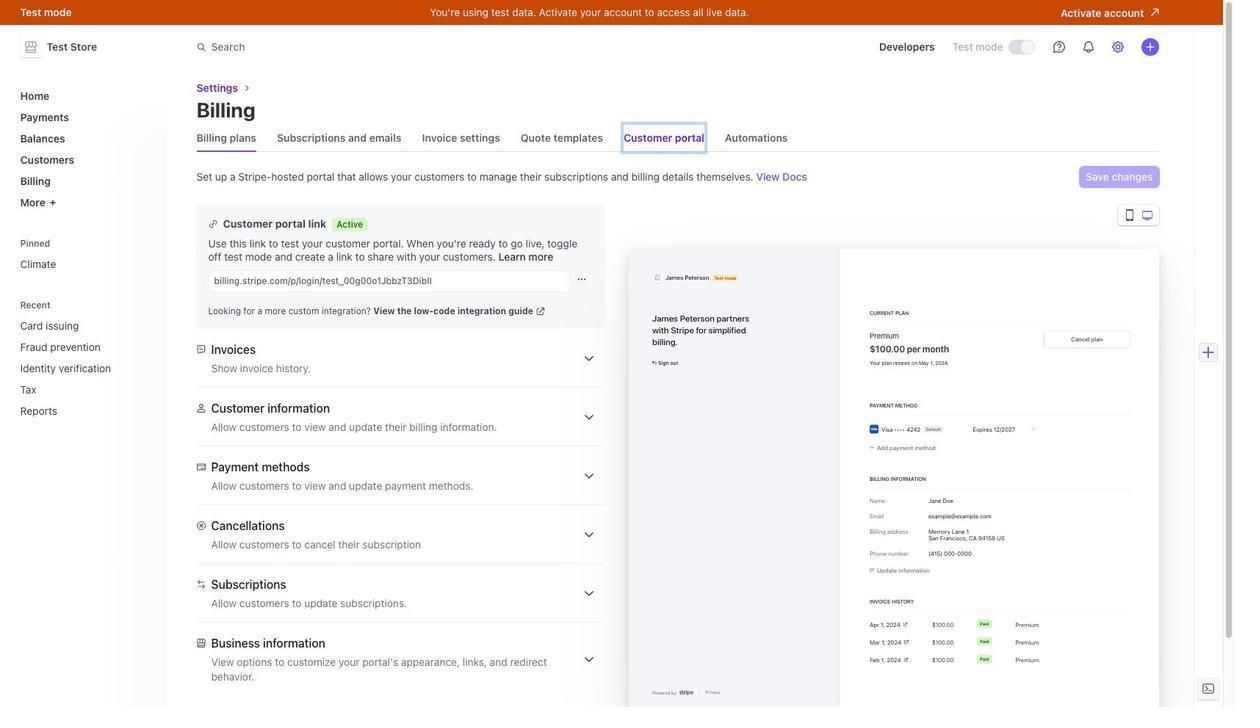 Task type: vqa. For each thing, say whether or not it's contained in the screenshot.
25
no



Task type: describe. For each thing, give the bounding box(es) containing it.
stripe image
[[679, 690, 693, 696]]

notifications image
[[1082, 41, 1094, 53]]

clear history image
[[144, 301, 152, 310]]

core navigation links element
[[14, 84, 158, 215]]

settings image
[[1112, 41, 1124, 53]]



Task type: locate. For each thing, give the bounding box(es) containing it.
Test mode checkbox
[[1009, 40, 1034, 54]]

edit pins image
[[144, 239, 152, 248]]

Search text field
[[188, 33, 602, 61]]

recent element
[[14, 295, 158, 423], [14, 314, 158, 423]]

1 recent element from the top
[[14, 295, 158, 423]]

None search field
[[188, 33, 602, 61]]

pinned element
[[14, 233, 158, 276]]

svg image
[[577, 275, 586, 284]]

help image
[[1053, 41, 1065, 53]]

tab list
[[197, 125, 1159, 152]]

2 recent element from the top
[[14, 314, 158, 423]]



